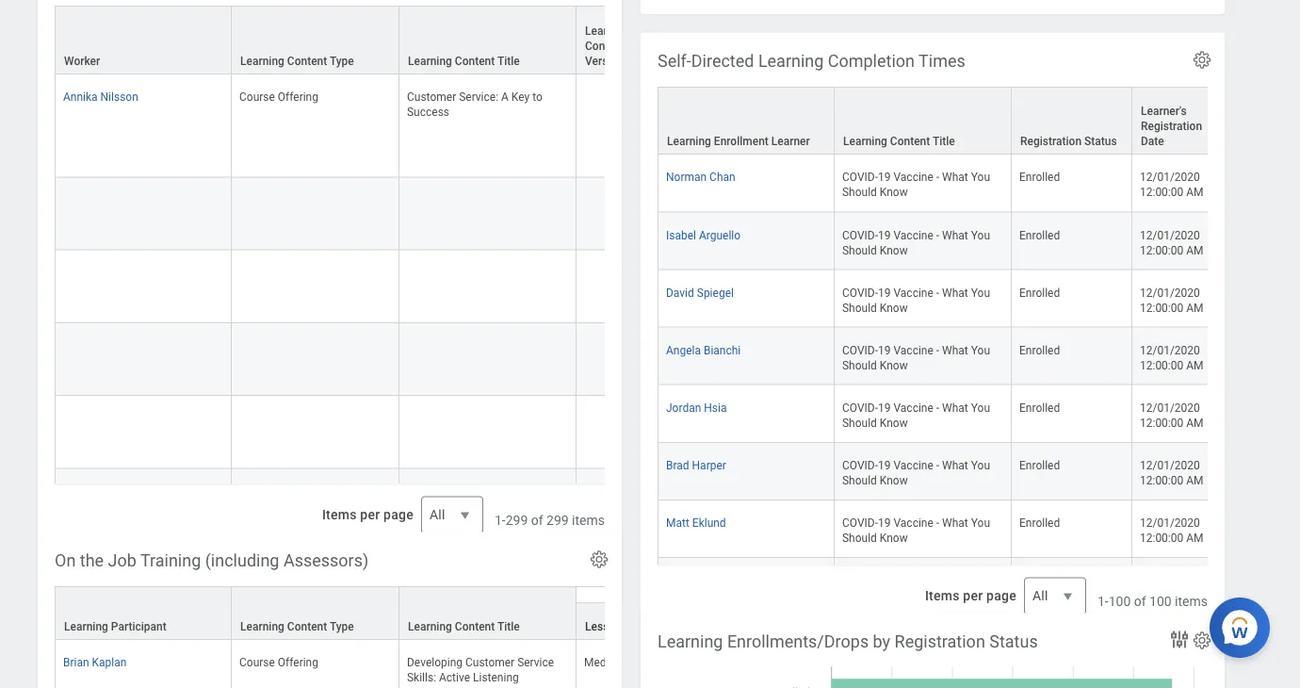 Task type: describe. For each thing, give the bounding box(es) containing it.
enrolled for chan
[[1020, 170, 1061, 183]]

learning for the learning content type column header related to worker
[[240, 54, 285, 68]]

configure and view chart data image
[[1169, 628, 1191, 651]]

should for jordan hsia
[[843, 416, 877, 429]]

key for nilsson
[[512, 90, 530, 103]]

customer service: a key to success for lars gundersen
[[407, 484, 546, 513]]

annika nilsson
[[63, 90, 138, 103]]

covid-19 vaccine - what you should know for angela bianchi
[[843, 343, 993, 372]]

service: for lars gundersen
[[459, 484, 499, 498]]

customer for nilsson
[[407, 90, 456, 103]]

learning content title button inside self-directed learning completion times element
[[835, 87, 1011, 153]]

active
[[439, 671, 470, 684]]

learning participant column header
[[55, 586, 232, 641]]

per for 1-299 of 299 items
[[360, 507, 380, 523]]

learner's registration date
[[1141, 104, 1203, 148]]

title for lesson tracking
[[498, 620, 520, 633]]

jordan hsia
[[666, 401, 727, 414]]

learning for the learning content type column header associated with learning participant
[[240, 620, 285, 633]]

learner's registration date button
[[1133, 87, 1224, 153]]

row containing jordan hsia
[[658, 385, 1301, 442]]

spiegel
[[697, 286, 734, 299]]

12:00:00 for hsia
[[1140, 416, 1184, 429]]

learning for learning content title "column header" inside on the job training (including assessors) element
[[408, 620, 452, 633]]

1 299 from the left
[[506, 513, 528, 528]]

brad harper link
[[666, 455, 727, 472]]

harper
[[692, 458, 727, 472]]

19 vaccine for hsia
[[878, 401, 934, 414]]

12/01/2020 for brad harper
[[1140, 458, 1201, 472]]

isabel
[[666, 228, 697, 241]]

enrolled element for jordan hsia
[[1020, 397, 1061, 414]]

you for isabel arguello
[[971, 228, 991, 241]]

worker button
[[56, 6, 231, 73]]

2 100 from the left
[[1150, 594, 1172, 609]]

12/01/2020 12:00:00 am for matt eklund
[[1140, 516, 1204, 544]]

completion
[[828, 51, 915, 71]]

know for norman chan
[[880, 185, 908, 199]]

12/01/2020 12:00:00 am for jordan hsia
[[1140, 401, 1204, 429]]

angela bianchi
[[666, 343, 741, 356]]

should for david spiegel
[[843, 301, 877, 314]]

lars gundersen
[[63, 484, 142, 498]]

- for bianchi
[[937, 343, 940, 356]]

row containing learning content version
[[55, 5, 1301, 75]]

page for 1-299 of 299 items
[[384, 507, 414, 523]]

19 vaccine for harper
[[878, 458, 934, 472]]

participant
[[111, 620, 167, 633]]

isabel arguello
[[666, 228, 741, 241]]

content inside learning content version
[[585, 39, 625, 52]]

lesson tracking
[[925, 588, 1008, 601]]

angela
[[666, 343, 701, 356]]

what for eklund
[[943, 516, 969, 529]]

learning content title column header for learning
[[400, 5, 577, 75]]

12:00:00 for chan
[[1140, 185, 1184, 199]]

you for jordan hsia
[[971, 401, 991, 414]]

12:00:00 for harper
[[1140, 474, 1184, 487]]

12:00:00 for spiegel
[[1140, 301, 1184, 314]]

brad
[[666, 458, 690, 472]]

more inside learning completion report element
[[325, 587, 351, 600]]

tracking
[[964, 588, 1008, 601]]

lesson type button
[[577, 603, 753, 639]]

enrollments/drops
[[728, 631, 869, 651]]

items per page element for 1-100 of 100 items
[[923, 566, 1087, 626]]

isabel arguello link
[[666, 224, 741, 241]]

you for david spiegel
[[971, 286, 991, 299]]

view more ... inside learning completion report element
[[297, 587, 362, 600]]

1-100 of 100 items
[[1098, 594, 1208, 609]]

norman chan
[[666, 170, 736, 183]]

lesson type
[[585, 620, 649, 633]]

learning content title for lesson tracking
[[408, 620, 520, 633]]

developing
[[407, 656, 463, 669]]

should for brad harper
[[843, 474, 877, 487]]

12/01/2020 12:00:00 am for brad harper
[[1140, 458, 1204, 487]]

19 vaccine for chan
[[878, 170, 934, 183]]

items per page for 1-100 of 100 items
[[925, 588, 1017, 604]]

arguello
[[699, 228, 741, 241]]

0 horizontal spatial registration
[[895, 631, 986, 651]]

registration status column header
[[1012, 86, 1133, 155]]

learning inside learning content version popup button
[[585, 24, 629, 37]]

should for isabel arguello
[[843, 243, 877, 256]]

nilsson
[[100, 90, 138, 103]]

brian kaplan
[[63, 656, 127, 669]]

what for arguello
[[943, 228, 969, 241]]

chan
[[710, 170, 736, 183]]

1- for 299
[[495, 513, 506, 528]]

row containing isabel arguello
[[658, 212, 1301, 269]]

eklund
[[693, 516, 726, 529]]

12:00:00 for eklund
[[1140, 531, 1184, 544]]

am for david spiegel
[[1187, 301, 1204, 314]]

matt eklund link
[[666, 512, 726, 529]]

- for eklund
[[937, 516, 940, 529]]

brian kaplan link
[[63, 652, 127, 669]]

registration inside popup button
[[1141, 119, 1203, 133]]

0 vertical spatial view more ...
[[297, 6, 362, 19]]

items for 1-100 of 100 items
[[1175, 594, 1208, 609]]

course for nilsson
[[239, 90, 275, 103]]

norman chan link
[[666, 166, 736, 183]]

covid-19 vaccine - what you should know for jordan hsia
[[843, 401, 993, 429]]

learner
[[772, 134, 810, 148]]

am for brad harper
[[1187, 474, 1204, 487]]

on the job training (including assessors) element
[[38, 532, 1301, 688]]

bianchi
[[704, 343, 741, 356]]

- for spiegel
[[937, 286, 940, 299]]

0 vertical spatial more
[[325, 6, 351, 19]]

angela bianchi link
[[666, 339, 741, 356]]

row containing matt eklund
[[658, 500, 1301, 558]]

2 vertical spatial view more ... link
[[641, 658, 1225, 688]]

jordan hsia link
[[666, 397, 727, 414]]

more inside self-directed learning completion times element
[[928, 668, 954, 681]]

1-299 of 299 items status
[[495, 511, 605, 530]]

0 vertical spatial ...
[[353, 6, 362, 19]]

to for annika nilsson
[[533, 90, 543, 103]]

registration inside popup button
[[1021, 134, 1082, 148]]

a for annika nilsson
[[501, 90, 509, 103]]

learning content version
[[585, 24, 629, 68]]

skills:
[[407, 671, 436, 684]]

enrolled element for norman chan
[[1020, 166, 1061, 183]]

12/01/2020 for david spiegel
[[1140, 286, 1201, 299]]

lars gundersen link
[[63, 481, 142, 498]]

learner's
[[1141, 104, 1187, 117]]

enrolled element for david spiegel
[[1020, 282, 1061, 299]]

am for matt eklund
[[1187, 531, 1204, 544]]

1 100 from the left
[[1109, 594, 1131, 609]]

times
[[919, 51, 966, 71]]

training
[[140, 550, 201, 570]]

learning content title for learning content version
[[408, 54, 520, 68]]

gundersen
[[88, 484, 142, 498]]

learning enrollment learner column header
[[658, 86, 835, 155]]

configure on the job training (including assessors) image
[[589, 549, 610, 570]]

course offering for nilsson
[[239, 90, 319, 103]]

covid- for spiegel
[[843, 286, 878, 299]]

matt eklund
[[666, 516, 726, 529]]

enrolled element for matt eklund
[[1020, 512, 1061, 529]]

learning enrollments/drops by registration status
[[658, 631, 1038, 651]]

david spiegel
[[666, 286, 734, 299]]

... inside self-directed learning completion times element
[[957, 668, 966, 681]]

assessors)
[[284, 550, 369, 570]]

learning content version button
[[577, 6, 659, 73]]

kaplan
[[92, 656, 127, 669]]

row containing annika nilsson
[[55, 74, 1301, 177]]

12/01/2020 for isabel arguello
[[1140, 228, 1201, 241]]



Task type: locate. For each thing, give the bounding box(es) containing it.
5 12/01/2020 from the top
[[1140, 401, 1201, 414]]

3 - from the top
[[937, 286, 940, 299]]

1 vertical spatial learning content title
[[844, 134, 956, 148]]

3 12/01/2020 12:00:00 am from the top
[[1140, 286, 1204, 314]]

12:00:00 for bianchi
[[1140, 358, 1184, 372]]

lesson
[[925, 588, 962, 601], [585, 620, 622, 633]]

1 horizontal spatial status
[[1085, 134, 1118, 148]]

more
[[325, 6, 351, 19], [325, 587, 351, 600], [928, 668, 954, 681]]

self-directed learning completion times element
[[641, 33, 1301, 688]]

4 what from the top
[[943, 343, 969, 356]]

1- for 100
[[1098, 594, 1109, 609]]

key
[[512, 90, 530, 103], [512, 484, 530, 498]]

know
[[880, 185, 908, 199], [880, 243, 908, 256], [880, 301, 908, 314], [880, 358, 908, 372], [880, 416, 908, 429], [880, 474, 908, 487], [880, 531, 908, 544]]

configure learning enrollments/drops by registration status image
[[1192, 630, 1213, 651]]

learning for learning enrollment learner column header
[[667, 134, 711, 148]]

4 12/01/2020 from the top
[[1140, 343, 1201, 356]]

listening
[[473, 671, 519, 684]]

1 vertical spatial learning content title button
[[835, 87, 1011, 153]]

content inside self-directed learning completion times element
[[891, 134, 931, 148]]

3 course offering from the top
[[239, 656, 319, 669]]

7 what from the top
[[943, 516, 969, 529]]

2 learning content type column header from the top
[[232, 586, 400, 641]]

view more ...
[[297, 6, 362, 19], [297, 587, 362, 600], [901, 668, 966, 681]]

what for harper
[[943, 458, 969, 472]]

learning enrollment learner
[[667, 134, 810, 148]]

0 horizontal spatial items
[[322, 507, 357, 523]]

0 vertical spatial items per page element
[[320, 485, 484, 545]]

3 know from the top
[[880, 301, 908, 314]]

2 covid- from the top
[[843, 228, 878, 241]]

0 vertical spatial items
[[322, 507, 357, 523]]

12/01/2020 for matt eklund
[[1140, 516, 1201, 529]]

1 vertical spatial view more ... link
[[38, 577, 622, 609]]

0 vertical spatial page
[[384, 507, 414, 523]]

0 vertical spatial a
[[501, 90, 509, 103]]

1 a from the top
[[501, 90, 509, 103]]

self-
[[658, 51, 692, 71]]

2 vertical spatial title
[[498, 620, 520, 633]]

4 am from the top
[[1187, 358, 1204, 372]]

learning content title button for learning
[[400, 6, 576, 73]]

1 vertical spatial a
[[501, 484, 509, 498]]

am for jordan hsia
[[1187, 416, 1204, 429]]

7 - from the top
[[937, 516, 940, 529]]

learning participant
[[64, 620, 167, 633]]

2 horizontal spatial registration
[[1141, 119, 1203, 133]]

enrolled element
[[1020, 166, 1061, 183], [1020, 224, 1061, 241], [1020, 282, 1061, 299], [1020, 339, 1061, 356], [1020, 397, 1061, 414], [1020, 455, 1061, 472], [1020, 512, 1061, 529]]

4 covid- from the top
[[843, 343, 878, 356]]

0 vertical spatial items
[[572, 513, 605, 528]]

1 vertical spatial learning content type
[[240, 620, 354, 633]]

items per page inside learning completion report element
[[322, 507, 414, 523]]

12/01/2020 12:00:00 am
[[1140, 170, 1204, 199], [1140, 228, 1204, 256], [1140, 286, 1204, 314], [1140, 343, 1204, 372], [1140, 401, 1204, 429], [1140, 458, 1204, 487], [1140, 516, 1204, 544]]

2 success from the top
[[407, 500, 450, 513]]

1- inside self-directed learning completion times element
[[1098, 594, 1109, 609]]

what for chan
[[943, 170, 969, 183]]

0 horizontal spatial 100
[[1109, 594, 1131, 609]]

0 vertical spatial status
[[1085, 134, 1118, 148]]

2 a from the top
[[501, 484, 509, 498]]

0 horizontal spatial lesson
[[585, 620, 622, 633]]

covid-19 vaccine - what you should know for matt eklund
[[843, 516, 993, 544]]

learning content type button for learning participant
[[232, 587, 399, 639]]

4 12/01/2020 12:00:00 am from the top
[[1140, 343, 1204, 372]]

row containing brian kaplan
[[55, 640, 1301, 688]]

media
[[584, 656, 616, 669]]

items per page up assessors)
[[322, 507, 414, 523]]

learning enrollments/drops by registration status element
[[641, 613, 1225, 688]]

enrolled for eklund
[[1020, 516, 1061, 529]]

1 vertical spatial view
[[297, 587, 322, 600]]

3 enrolled element from the top
[[1020, 282, 1061, 299]]

per inside self-directed learning completion times element
[[964, 588, 983, 604]]

items per page
[[322, 507, 414, 523], [925, 588, 1017, 604]]

am
[[1187, 185, 1204, 199], [1187, 243, 1204, 256], [1187, 301, 1204, 314], [1187, 358, 1204, 372], [1187, 416, 1204, 429], [1187, 474, 1204, 487], [1187, 531, 1204, 544]]

course for kaplan
[[239, 656, 275, 669]]

12/01/2020 12:00:00 am for angela bianchi
[[1140, 343, 1204, 372]]

key for gundersen
[[512, 484, 530, 498]]

6 covid-19 vaccine - what you should know from the top
[[843, 458, 993, 487]]

items for 1-299 of 299 items
[[572, 513, 605, 528]]

covid-19 vaccine - what you should know for norman chan
[[843, 170, 993, 199]]

1 vertical spatial lesson
[[585, 620, 622, 633]]

title for learning content version
[[498, 54, 520, 68]]

0 horizontal spatial 299
[[506, 513, 528, 528]]

per up assessors)
[[360, 507, 380, 523]]

view more ... inside self-directed learning completion times element
[[901, 668, 966, 681]]

lesson tracking button
[[577, 587, 1301, 602]]

learning for learning participant column header
[[64, 620, 108, 633]]

- for chan
[[937, 170, 940, 183]]

learning for learning content title "column header" inside the learning completion report element
[[408, 54, 452, 68]]

1 horizontal spatial of
[[1135, 594, 1147, 609]]

0 vertical spatial learning content title
[[408, 54, 520, 68]]

enrolled element for angela bianchi
[[1020, 339, 1061, 356]]

5 12/01/2020 12:00:00 am from the top
[[1140, 401, 1204, 429]]

of for 299
[[531, 513, 543, 528]]

0 vertical spatial offering
[[278, 90, 319, 103]]

directed
[[692, 51, 754, 71]]

- for harper
[[937, 458, 940, 472]]

learning participant button
[[56, 587, 231, 639]]

norman
[[666, 170, 707, 183]]

1 vertical spatial page
[[987, 588, 1017, 604]]

configure self-directed learning completion times image
[[1192, 49, 1213, 70]]

5 enrolled element from the top
[[1020, 397, 1061, 414]]

view inside learning completion report element
[[297, 587, 322, 600]]

1 vertical spatial course
[[239, 484, 275, 498]]

customer
[[407, 90, 456, 103], [407, 484, 456, 498], [466, 656, 515, 669]]

covid- for bianchi
[[843, 343, 878, 356]]

learning content type column header for worker
[[232, 5, 400, 75]]

course offering element for lars gundersen
[[239, 481, 319, 498]]

items
[[572, 513, 605, 528], [1175, 594, 1208, 609]]

1 to from the top
[[533, 90, 543, 103]]

items inside self-directed learning completion times element
[[1175, 594, 1208, 609]]

learning content type
[[240, 54, 354, 68], [240, 620, 354, 633]]

learning content type for worker
[[240, 54, 354, 68]]

1 vertical spatial items
[[925, 588, 960, 604]]

5 know from the top
[[880, 416, 908, 429]]

2 - from the top
[[937, 228, 940, 241]]

learning inside learning participant popup button
[[64, 620, 108, 633]]

6 - from the top
[[937, 458, 940, 472]]

2 enrolled element from the top
[[1020, 224, 1061, 241]]

row containing angela bianchi
[[658, 327, 1301, 385]]

0 horizontal spatial status
[[990, 631, 1038, 651]]

learning enrollment learner button
[[659, 87, 834, 153]]

customer service: a key to success
[[407, 90, 546, 118], [407, 484, 546, 513]]

worker column header
[[55, 5, 232, 75]]

learning content title button inside learning completion report element
[[400, 6, 576, 73]]

customer service: a key to success for annika nilsson
[[407, 90, 546, 118]]

learning inside learning enrollment learner "popup button"
[[667, 134, 711, 148]]

annika nilsson link
[[63, 86, 138, 103]]

lars
[[63, 484, 85, 498]]

per for 1-100 of 100 items
[[964, 588, 983, 604]]

0 vertical spatial key
[[512, 90, 530, 103]]

course
[[239, 90, 275, 103], [239, 484, 275, 498], [239, 656, 275, 669]]

offering
[[278, 90, 319, 103], [278, 484, 319, 498], [278, 656, 319, 669]]

1 vertical spatial view more ...
[[297, 587, 362, 600]]

19 vaccine for bianchi
[[878, 343, 934, 356]]

covid-19 vaccine - what you should know for david spiegel
[[843, 286, 993, 314]]

299
[[506, 513, 528, 528], [547, 513, 569, 528]]

you for matt eklund
[[971, 516, 991, 529]]

what for bianchi
[[943, 343, 969, 356]]

4 enrolled element from the top
[[1020, 339, 1061, 356]]

- for hsia
[[937, 401, 940, 414]]

on the job training (including assessors)
[[55, 550, 369, 570]]

learning content title
[[408, 54, 520, 68], [844, 134, 956, 148], [408, 620, 520, 633]]

2 vertical spatial customer
[[466, 656, 515, 669]]

type for worker
[[330, 54, 354, 68]]

status down the tracking
[[990, 631, 1038, 651]]

1 horizontal spatial items per page
[[925, 588, 1017, 604]]

2 enrolled from the top
[[1020, 228, 1061, 241]]

1 vertical spatial items per page
[[925, 588, 1017, 604]]

enrolled for spiegel
[[1020, 286, 1061, 299]]

... inside learning completion report element
[[353, 587, 362, 600]]

2 vertical spatial offering
[[278, 656, 319, 669]]

row containing david spiegel
[[658, 269, 1301, 327]]

2 vertical spatial course
[[239, 656, 275, 669]]

you for angela bianchi
[[971, 343, 991, 356]]

2 know from the top
[[880, 243, 908, 256]]

learning content title column header inside learning completion report element
[[400, 5, 577, 75]]

0 vertical spatial learning content title column header
[[400, 5, 577, 75]]

type inside learning completion report element
[[330, 54, 354, 68]]

1 customer service: a key to success from the top
[[407, 90, 546, 118]]

view inside self-directed learning completion times element
[[901, 668, 925, 681]]

what for spiegel
[[943, 286, 969, 299]]

0 vertical spatial success
[[407, 105, 450, 118]]

0 vertical spatial lesson
[[925, 588, 962, 601]]

4 19 vaccine from the top
[[878, 343, 934, 356]]

1 - from the top
[[937, 170, 940, 183]]

title inside self-directed learning completion times element
[[933, 134, 956, 148]]

title inside on the job training (including assessors) element
[[498, 620, 520, 633]]

am for angela bianchi
[[1187, 358, 1204, 372]]

1 vertical spatial learning content title column header
[[835, 86, 1012, 155]]

row containing lars gundersen
[[55, 468, 1301, 571]]

7 12/01/2020 12:00:00 am from the top
[[1140, 516, 1204, 544]]

enrolled
[[1020, 170, 1061, 183], [1020, 228, 1061, 241], [1020, 286, 1061, 299], [1020, 343, 1061, 356], [1020, 401, 1061, 414], [1020, 458, 1061, 472], [1020, 516, 1061, 529]]

2 vertical spatial course offering element
[[239, 652, 319, 669]]

view more ... link
[[38, 0, 622, 28], [38, 577, 622, 609], [641, 658, 1225, 688]]

1 know from the top
[[880, 185, 908, 199]]

enrolled element for brad harper
[[1020, 455, 1061, 472]]

should for matt eklund
[[843, 531, 877, 544]]

should for norman chan
[[843, 185, 877, 199]]

1 12:00:00 from the top
[[1140, 185, 1184, 199]]

learning content title column header inside self-directed learning completion times element
[[835, 86, 1012, 155]]

offering for annika nilsson
[[278, 90, 319, 103]]

learning content title inside on the job training (including assessors) element
[[408, 620, 520, 633]]

lesson left the tracking
[[925, 588, 962, 601]]

hsia
[[704, 401, 727, 414]]

learning content type column header for learning participant
[[232, 586, 400, 641]]

0 horizontal spatial 1-
[[495, 513, 506, 528]]

2 key from the top
[[512, 484, 530, 498]]

row containing learner's registration date
[[658, 86, 1301, 155]]

course offering inside on the job training (including assessors) element
[[239, 656, 319, 669]]

3 you from the top
[[971, 286, 991, 299]]

am for isabel arguello
[[1187, 243, 1204, 256]]

1 vertical spatial customer service: a key to success
[[407, 484, 546, 513]]

1 vertical spatial success
[[407, 500, 450, 513]]

0 vertical spatial learning content type column header
[[232, 5, 400, 75]]

course offering
[[239, 90, 319, 103], [239, 484, 319, 498], [239, 656, 319, 669]]

2 should from the top
[[843, 243, 877, 256]]

jordan
[[666, 401, 702, 414]]

0 vertical spatial of
[[531, 513, 543, 528]]

6 19 vaccine from the top
[[878, 458, 934, 472]]

status inside registration status popup button
[[1085, 134, 1118, 148]]

7 covid- from the top
[[843, 516, 878, 529]]

2 299 from the left
[[547, 513, 569, 528]]

1 12/01/2020 12:00:00 am from the top
[[1140, 170, 1204, 199]]

items per page up learning enrollments/drops by registration status element
[[925, 588, 1017, 604]]

learning content title button
[[400, 6, 576, 73], [835, 87, 1011, 153], [400, 587, 576, 639]]

to
[[533, 90, 543, 103], [533, 484, 543, 498]]

a for lars gundersen
[[501, 484, 509, 498]]

0 vertical spatial learning content type
[[240, 54, 354, 68]]

- for arguello
[[937, 228, 940, 241]]

1 vertical spatial title
[[933, 134, 956, 148]]

0 vertical spatial service:
[[459, 90, 499, 103]]

1 course from the top
[[239, 90, 275, 103]]

by
[[873, 631, 891, 651]]

brad harper
[[666, 458, 727, 472]]

enrollment
[[714, 134, 769, 148]]

2 19 vaccine from the top
[[878, 228, 934, 241]]

12:00:00 for arguello
[[1140, 243, 1184, 256]]

6 12:00:00 from the top
[[1140, 474, 1184, 487]]

12/01/2020 for jordan hsia
[[1140, 401, 1201, 414]]

5 - from the top
[[937, 401, 940, 414]]

course offering element
[[239, 86, 319, 103], [239, 481, 319, 498], [239, 652, 319, 669]]

items per page element inside self-directed learning completion times element
[[923, 566, 1087, 626]]

learning completion report element
[[38, 0, 1301, 688]]

david
[[666, 286, 694, 299]]

1 vertical spatial course offering element
[[239, 481, 319, 498]]

learning content type inside on the job training (including assessors) element
[[240, 620, 354, 633]]

0 vertical spatial learning content title button
[[400, 6, 576, 73]]

6 enrolled element from the top
[[1020, 455, 1061, 472]]

david spiegel link
[[666, 282, 734, 299]]

offering for lars gundersen
[[278, 484, 319, 498]]

1 horizontal spatial 100
[[1150, 594, 1172, 609]]

...
[[353, 6, 362, 19], [353, 587, 362, 600], [957, 668, 966, 681]]

2 am from the top
[[1187, 243, 1204, 256]]

2 vertical spatial view more ...
[[901, 668, 966, 681]]

type inside row
[[624, 620, 649, 633]]

learning content title inside self-directed learning completion times element
[[844, 134, 956, 148]]

self-directed learning completion times
[[658, 51, 966, 71]]

offering inside on the job training (including assessors) element
[[278, 656, 319, 669]]

enrolled for bianchi
[[1020, 343, 1061, 356]]

page inside learning completion report element
[[384, 507, 414, 523]]

3 12/01/2020 from the top
[[1140, 286, 1201, 299]]

0 horizontal spatial of
[[531, 513, 543, 528]]

success
[[407, 105, 450, 118], [407, 500, 450, 513]]

items per page element
[[320, 485, 484, 545], [923, 566, 1087, 626]]

developing customer service skills: active listening
[[407, 656, 557, 684]]

7 enrolled from the top
[[1020, 516, 1061, 529]]

learning content title inside learning completion report element
[[408, 54, 520, 68]]

1 learning content type button from the top
[[232, 6, 399, 73]]

2 service: from the top
[[459, 484, 499, 498]]

1-299 of 299 items
[[495, 513, 605, 528]]

1 vertical spatial registration
[[1021, 134, 1082, 148]]

1 success from the top
[[407, 105, 450, 118]]

0 vertical spatial course
[[239, 90, 275, 103]]

1 vertical spatial of
[[1135, 594, 1147, 609]]

items for 1-100 of 100 items
[[925, 588, 960, 604]]

matt
[[666, 516, 690, 529]]

row containing brad harper
[[658, 442, 1301, 500]]

1 enrolled from the top
[[1020, 170, 1061, 183]]

7 12:00:00 from the top
[[1140, 531, 1184, 544]]

items inside self-directed learning completion times element
[[925, 588, 960, 604]]

per inside learning completion report element
[[360, 507, 380, 523]]

1 horizontal spatial per
[[964, 588, 983, 604]]

1 19 vaccine from the top
[[878, 170, 934, 183]]

content
[[585, 39, 625, 52], [287, 54, 327, 68], [455, 54, 495, 68], [891, 134, 931, 148], [287, 620, 327, 633], [455, 620, 495, 633]]

1 horizontal spatial 1-
[[1098, 594, 1109, 609]]

1 horizontal spatial items
[[925, 588, 960, 604]]

the
[[80, 550, 104, 570]]

success for annika nilsson
[[407, 105, 450, 118]]

7 you from the top
[[971, 516, 991, 529]]

1 vertical spatial course offering
[[239, 484, 319, 498]]

enrolled for arguello
[[1020, 228, 1061, 241]]

1 horizontal spatial registration
[[1021, 134, 1082, 148]]

page inside self-directed learning completion times element
[[987, 588, 1017, 604]]

offering for brian kaplan
[[278, 656, 319, 669]]

12:00:00
[[1140, 185, 1184, 199], [1140, 243, 1184, 256], [1140, 301, 1184, 314], [1140, 358, 1184, 372], [1140, 416, 1184, 429], [1140, 474, 1184, 487], [1140, 531, 1184, 544]]

you for norman chan
[[971, 170, 991, 183]]

know for david spiegel
[[880, 301, 908, 314]]

success for lars gundersen
[[407, 500, 450, 513]]

items inside learning completion report element
[[322, 507, 357, 523]]

0 horizontal spatial per
[[360, 507, 380, 523]]

4 should from the top
[[843, 358, 877, 372]]

1 horizontal spatial lesson
[[925, 588, 962, 601]]

0 vertical spatial customer service: a key to success
[[407, 90, 546, 118]]

items inside learning completion report element
[[572, 513, 605, 528]]

media element
[[584, 652, 616, 669]]

3 covid- from the top
[[843, 286, 878, 299]]

per up learning enrollments/drops by registration status element
[[964, 588, 983, 604]]

cell
[[577, 74, 660, 177], [55, 177, 232, 250], [232, 177, 400, 250], [400, 177, 577, 250], [577, 177, 660, 250], [55, 250, 232, 323], [232, 250, 400, 323], [400, 250, 577, 323], [577, 250, 660, 323], [55, 323, 232, 396], [232, 323, 400, 396], [400, 323, 577, 396], [577, 323, 660, 396], [55, 396, 232, 468], [232, 396, 400, 468], [400, 396, 577, 468], [577, 396, 660, 468], [577, 468, 660, 571], [658, 558, 835, 615], [835, 558, 1012, 615], [1012, 558, 1133, 615], [1133, 558, 1225, 615]]

3 enrolled from the top
[[1020, 286, 1061, 299]]

1 vertical spatial learning content type button
[[232, 587, 399, 639]]

6 enrolled from the top
[[1020, 458, 1061, 472]]

0 vertical spatial per
[[360, 507, 380, 523]]

lesson type row
[[55, 602, 1301, 640]]

1 vertical spatial more
[[325, 587, 351, 600]]

3 course from the top
[[239, 656, 275, 669]]

learning content type inside learning completion report element
[[240, 54, 354, 68]]

7 know from the top
[[880, 531, 908, 544]]

6 what from the top
[[943, 458, 969, 472]]

status
[[1085, 134, 1118, 148], [990, 631, 1038, 651]]

registration status button
[[1012, 87, 1132, 153]]

1 course offering element from the top
[[239, 86, 319, 103]]

row containing norman chan
[[658, 154, 1301, 212]]

3 offering from the top
[[278, 656, 319, 669]]

5 covid- from the top
[[843, 401, 878, 414]]

0 horizontal spatial items per page element
[[320, 485, 484, 545]]

lesson for lesson tracking
[[925, 588, 962, 601]]

1 vertical spatial learning content type column header
[[232, 586, 400, 641]]

covid-
[[843, 170, 878, 183], [843, 228, 878, 241], [843, 286, 878, 299], [843, 343, 878, 356], [843, 401, 878, 414], [843, 458, 878, 472], [843, 516, 878, 529]]

lesson inside the lesson tracking popup button
[[925, 588, 962, 601]]

(including
[[205, 550, 279, 570]]

of for 100
[[1135, 594, 1147, 609]]

status left date
[[1085, 134, 1118, 148]]

7 enrolled element from the top
[[1020, 512, 1061, 529]]

should
[[843, 185, 877, 199], [843, 243, 877, 256], [843, 301, 877, 314], [843, 358, 877, 372], [843, 416, 877, 429], [843, 474, 877, 487], [843, 531, 877, 544]]

covid- for harper
[[843, 458, 878, 472]]

know for angela bianchi
[[880, 358, 908, 372]]

you for brad harper
[[971, 458, 991, 472]]

5 covid-19 vaccine - what you should know from the top
[[843, 401, 993, 429]]

job
[[108, 550, 137, 570]]

0 horizontal spatial items
[[572, 513, 605, 528]]

date
[[1141, 134, 1165, 148]]

4 know from the top
[[880, 358, 908, 372]]

learning content type column header
[[232, 5, 400, 75], [232, 586, 400, 641]]

of inside learning completion report element
[[531, 513, 543, 528]]

0 vertical spatial customer
[[407, 90, 456, 103]]

customer for gundersen
[[407, 484, 456, 498]]

0 vertical spatial registration
[[1141, 119, 1203, 133]]

1 vertical spatial per
[[964, 588, 983, 604]]

registration
[[1141, 119, 1203, 133], [1021, 134, 1082, 148], [895, 631, 986, 651]]

2 12/01/2020 from the top
[[1140, 228, 1201, 241]]

12/01/2020 for norman chan
[[1140, 170, 1201, 183]]

4 you from the top
[[971, 343, 991, 356]]

3 covid-19 vaccine - what you should know from the top
[[843, 286, 993, 314]]

7 am from the top
[[1187, 531, 1204, 544]]

items left the tracking
[[925, 588, 960, 604]]

course offering for kaplan
[[239, 656, 319, 669]]

0 horizontal spatial page
[[384, 507, 414, 523]]

1-100 of 100 items status
[[1098, 592, 1208, 611]]

2 vertical spatial learning content title
[[408, 620, 520, 633]]

items up configure on the job training (including assessors) image
[[572, 513, 605, 528]]

row
[[55, 5, 1301, 75], [55, 74, 1301, 177], [658, 86, 1301, 155], [658, 154, 1301, 212], [55, 177, 1301, 250], [658, 212, 1301, 269], [55, 250, 1301, 323], [658, 269, 1301, 327], [55, 323, 1301, 396], [658, 327, 1301, 385], [658, 385, 1301, 442], [55, 396, 1301, 468], [658, 442, 1301, 500], [55, 468, 1301, 571], [658, 500, 1301, 558], [658, 558, 1301, 615], [55, 586, 1301, 641], [55, 640, 1301, 688]]

1 vertical spatial offering
[[278, 484, 319, 498]]

covid-19 vaccine - what you should know for brad harper
[[843, 458, 993, 487]]

service
[[518, 656, 554, 669]]

course inside on the job training (including assessors) element
[[239, 656, 275, 669]]

annika
[[63, 90, 98, 103]]

1 vertical spatial key
[[512, 484, 530, 498]]

worker
[[64, 54, 100, 68]]

4 - from the top
[[937, 343, 940, 356]]

1 horizontal spatial items per page element
[[923, 566, 1087, 626]]

should for angela bianchi
[[843, 358, 877, 372]]

learning content title column header
[[400, 5, 577, 75], [835, 86, 1012, 155], [400, 586, 577, 641]]

1 vertical spatial 1-
[[1098, 594, 1109, 609]]

title inside learning completion report element
[[498, 54, 520, 68]]

version
[[585, 54, 624, 68]]

6 should from the top
[[843, 474, 877, 487]]

19 vaccine for spiegel
[[878, 286, 934, 299]]

covid- for arguello
[[843, 228, 878, 241]]

status inside learning enrollments/drops by registration status element
[[990, 631, 1038, 651]]

19 vaccine
[[878, 170, 934, 183], [878, 228, 934, 241], [878, 286, 934, 299], [878, 343, 934, 356], [878, 401, 934, 414], [878, 458, 934, 472], [878, 516, 934, 529]]

0 vertical spatial view
[[297, 6, 322, 19]]

1 am from the top
[[1187, 185, 1204, 199]]

to for lars gundersen
[[533, 484, 543, 498]]

learning content title column header inside on the job training (including assessors) element
[[400, 586, 577, 641]]

2 vertical spatial ...
[[957, 668, 966, 681]]

0 vertical spatial items per page
[[322, 507, 414, 523]]

7 covid-19 vaccine - what you should know from the top
[[843, 516, 993, 544]]

row containing lesson tracking
[[55, 586, 1301, 641]]

of
[[531, 513, 543, 528], [1135, 594, 1147, 609]]

1 should from the top
[[843, 185, 877, 199]]

items per page inside self-directed learning completion times element
[[925, 588, 1017, 604]]

0 vertical spatial view more ... link
[[38, 0, 622, 28]]

customer inside developing customer service skills: active listening
[[466, 656, 515, 669]]

0 vertical spatial to
[[533, 90, 543, 103]]

6 12/01/2020 from the top
[[1140, 458, 1201, 472]]

0 vertical spatial course offering
[[239, 90, 319, 103]]

1 horizontal spatial page
[[987, 588, 1017, 604]]

0 vertical spatial title
[[498, 54, 520, 68]]

lesson up media element at bottom left
[[585, 620, 622, 633]]

1 vertical spatial status
[[990, 631, 1038, 651]]

2 vertical spatial view
[[901, 668, 925, 681]]

12/01/2020
[[1140, 170, 1201, 183], [1140, 228, 1201, 241], [1140, 286, 1201, 299], [1140, 343, 1201, 356], [1140, 401, 1201, 414], [1140, 458, 1201, 472], [1140, 516, 1201, 529]]

1 learning content type from the top
[[240, 54, 354, 68]]

1 horizontal spatial items
[[1175, 594, 1208, 609]]

learning content title button for lesson
[[400, 587, 576, 639]]

1- inside learning completion report element
[[495, 513, 506, 528]]

learning content type button
[[232, 6, 399, 73], [232, 587, 399, 639]]

learning inside learning enrollments/drops by registration status element
[[658, 631, 723, 651]]

5 enrolled from the top
[[1020, 401, 1061, 414]]

brian
[[63, 656, 89, 669]]

3 should from the top
[[843, 301, 877, 314]]

1 offering from the top
[[278, 90, 319, 103]]

2 vertical spatial learning content title column header
[[400, 586, 577, 641]]

2 course offering element from the top
[[239, 481, 319, 498]]

4 covid-19 vaccine - what you should know from the top
[[843, 343, 993, 372]]

page for 1-100 of 100 items
[[987, 588, 1017, 604]]

1 vertical spatial items per page element
[[923, 566, 1087, 626]]

6 you from the top
[[971, 458, 991, 472]]

2 12:00:00 from the top
[[1140, 243, 1184, 256]]

6 am from the top
[[1187, 474, 1204, 487]]

1 12/01/2020 from the top
[[1140, 170, 1201, 183]]

title
[[498, 54, 520, 68], [933, 134, 956, 148], [498, 620, 520, 633]]

lesson for lesson type
[[585, 620, 622, 633]]

items up assessors)
[[322, 507, 357, 523]]

registration status
[[1021, 134, 1118, 148]]

on
[[55, 550, 76, 570]]

5 you from the top
[[971, 401, 991, 414]]

2 vertical spatial learning content title button
[[400, 587, 576, 639]]

1 service: from the top
[[459, 90, 499, 103]]

2 vertical spatial course offering
[[239, 656, 319, 669]]

2 customer service: a key to success from the top
[[407, 484, 546, 513]]

6 know from the top
[[880, 474, 908, 487]]

service: for annika nilsson
[[459, 90, 499, 103]]

1 you from the top
[[971, 170, 991, 183]]

5 19 vaccine from the top
[[878, 401, 934, 414]]

learning content title button inside on the job training (including assessors) element
[[400, 587, 576, 639]]

1 vertical spatial customer
[[407, 484, 456, 498]]

covid-19 vaccine - what you should know
[[843, 170, 993, 199], [843, 228, 993, 256], [843, 286, 993, 314], [843, 343, 993, 372], [843, 401, 993, 429], [843, 458, 993, 487], [843, 516, 993, 544]]

3 12:00:00 from the top
[[1140, 301, 1184, 314]]

items for 1-299 of 299 items
[[322, 507, 357, 523]]

4 enrolled from the top
[[1020, 343, 1061, 356]]

5 should from the top
[[843, 416, 877, 429]]

12/01/2020 12:00:00 am for norman chan
[[1140, 170, 1204, 199]]

of inside self-directed learning completion times element
[[1135, 594, 1147, 609]]

enrolled for harper
[[1020, 458, 1061, 472]]

100
[[1109, 594, 1131, 609], [1150, 594, 1172, 609]]

items up configure and view chart data 'image'
[[1175, 594, 1208, 609]]

0 vertical spatial learning content type button
[[232, 6, 399, 73]]

lesson inside lesson type popup button
[[585, 620, 622, 633]]



Task type: vqa. For each thing, say whether or not it's contained in the screenshot.
KEY to the bottom
yes



